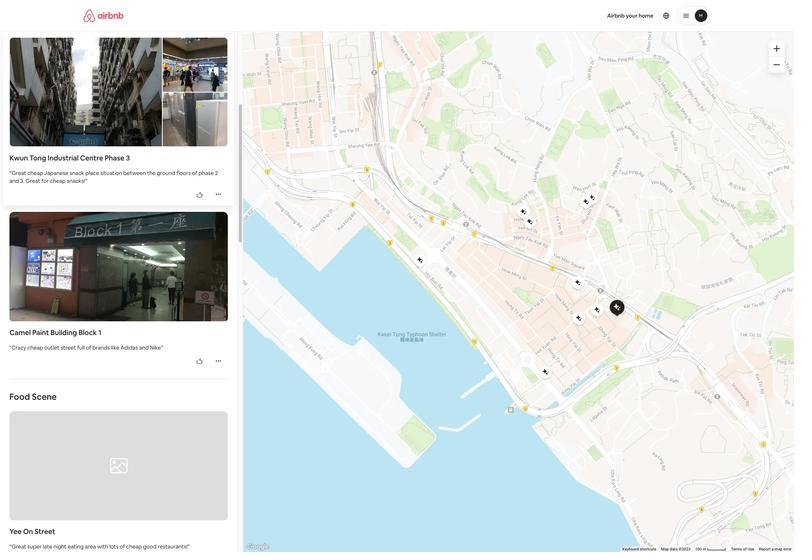 Task type: describe. For each thing, give the bounding box(es) containing it.
food
[[9, 391, 30, 402]]

night
[[53, 543, 67, 550]]

of right full
[[86, 344, 91, 351]]

super
[[27, 543, 42, 550]]

building
[[50, 328, 77, 337]]

more options, camel paint building block 1 image
[[215, 358, 222, 364]]

airbnb
[[608, 12, 625, 19]]

street
[[61, 344, 76, 351]]

great cheap japanese snack place situation between the ground floors of phase 2 and 3. great for cheap snacks!
[[9, 170, 218, 185]]

1
[[98, 328, 101, 337]]

full
[[77, 344, 85, 351]]

snacks!
[[67, 177, 85, 185]]

lots
[[109, 543, 119, 550]]

map region
[[172, 0, 795, 552]]

block
[[79, 328, 97, 337]]

like
[[111, 344, 120, 351]]

camel paint building block 1
[[9, 328, 101, 337]]

1 vertical spatial and
[[139, 344, 149, 351]]

terms of use
[[732, 547, 755, 551]]

centre
[[80, 154, 103, 163]]

good
[[143, 543, 157, 550]]

3
[[126, 154, 130, 163]]

between
[[123, 170, 146, 177]]

cheap up for at the left of the page
[[27, 170, 43, 177]]

phase
[[199, 170, 214, 177]]

100 m
[[696, 547, 708, 551]]

keyboard shortcuts
[[623, 547, 657, 551]]

situation
[[100, 170, 122, 177]]

report a map error
[[760, 547, 792, 551]]

error
[[784, 547, 792, 551]]

airbnb your home
[[608, 12, 654, 19]]

1 vertical spatial great
[[26, 177, 40, 185]]

m
[[703, 547, 707, 551]]

camel paint building block 1 link
[[9, 328, 228, 337]]

outlet
[[44, 344, 59, 351]]

the
[[147, 170, 156, 177]]

kwun
[[9, 154, 28, 163]]

place
[[85, 170, 99, 177]]

terms of use link
[[732, 547, 755, 551]]

©2023
[[679, 547, 691, 551]]

your
[[626, 12, 638, 19]]

yee on street link
[[9, 527, 228, 537]]

cheap down the japanese
[[50, 177, 66, 185]]

report a map error link
[[760, 547, 792, 551]]

data
[[670, 547, 678, 551]]

mark as helpful, kwun tong industrial centre phase 3 image
[[197, 192, 203, 198]]

ground
[[157, 170, 175, 177]]

3.
[[20, 177, 25, 185]]



Task type: vqa. For each thing, say whether or not it's contained in the screenshot.
the in inside THE SHARE 'dialog'
no



Task type: locate. For each thing, give the bounding box(es) containing it.
use
[[748, 547, 755, 551]]

adidas
[[121, 344, 138, 351]]

profile element
[[407, 0, 711, 31]]

1 horizontal spatial and
[[139, 344, 149, 351]]

late
[[43, 543, 52, 550]]

report
[[760, 547, 771, 551]]

zoom in image
[[774, 46, 781, 52]]

crazy
[[12, 344, 26, 351]]

great up the 3.
[[12, 170, 26, 177]]

nike
[[150, 344, 161, 351]]

phase
[[105, 154, 124, 163]]

kwun tong industrial centre phase 3
[[9, 154, 130, 163]]

keyboard shortcuts button
[[623, 547, 657, 552]]

for
[[41, 177, 49, 185]]

industrial
[[48, 154, 79, 163]]

mark as helpful, camel paint building block 1 image
[[197, 358, 203, 365]]

0 vertical spatial and
[[9, 177, 19, 185]]

tong
[[30, 154, 46, 163]]

more options, kwun tong industrial centre phase 3 image
[[215, 191, 222, 198]]

terms
[[732, 547, 743, 551]]

with
[[97, 543, 108, 550]]

of right lots
[[120, 543, 125, 550]]

of left use
[[744, 547, 747, 551]]

snack
[[70, 170, 84, 177]]

street
[[35, 527, 55, 536]]

brands
[[92, 344, 110, 351]]

keyboard
[[623, 547, 639, 551]]

restaurants!
[[158, 543, 188, 550]]

scene
[[32, 391, 57, 402]]

cheap down paint
[[27, 344, 43, 351]]

and inside great cheap japanese snack place situation between the ground floors of phase 2 and 3. great for cheap snacks!
[[9, 177, 19, 185]]

great right the 3.
[[26, 177, 40, 185]]

100
[[696, 547, 702, 551]]

map
[[775, 547, 783, 551]]

google image
[[245, 542, 271, 552]]

camel
[[9, 328, 31, 337]]

zoom out image
[[774, 62, 781, 68]]

and left nike
[[139, 344, 149, 351]]

great for tong
[[12, 170, 26, 177]]

food scene
[[9, 391, 57, 402]]

of right floors
[[192, 170, 197, 177]]

2 vertical spatial great
[[12, 543, 26, 550]]

map
[[662, 547, 669, 551]]

and
[[9, 177, 19, 185], [139, 344, 149, 351]]

floors
[[176, 170, 191, 177]]

cheap left good
[[126, 543, 142, 550]]

eating
[[68, 543, 84, 550]]

great super late night eating area with lots of cheap good restaurants!
[[12, 543, 188, 550]]

paint
[[32, 328, 49, 337]]

0 vertical spatial great
[[12, 170, 26, 177]]

2
[[215, 170, 218, 177]]

airbnb your home link
[[603, 7, 659, 24]]

great down yee
[[12, 543, 26, 550]]

yee
[[9, 527, 22, 536]]

kwun tong industrial centre phase 3 link
[[9, 154, 228, 163]]

home
[[639, 12, 654, 19]]

area
[[85, 543, 96, 550]]

great
[[12, 170, 26, 177], [26, 177, 40, 185], [12, 543, 26, 550]]

cheap
[[27, 170, 43, 177], [50, 177, 66, 185], [27, 344, 43, 351], [126, 543, 142, 550]]

and left the 3.
[[9, 177, 19, 185]]

shortcuts
[[640, 547, 657, 551]]

of
[[192, 170, 197, 177], [86, 344, 91, 351], [120, 543, 125, 550], [744, 547, 747, 551]]

japanese
[[44, 170, 68, 177]]

0 horizontal spatial and
[[9, 177, 19, 185]]

map data ©2023
[[662, 547, 691, 551]]

yee on street
[[9, 527, 55, 536]]

crazy cheap outlet street full of brands like adidas and nike
[[12, 344, 161, 351]]

100 m button
[[693, 547, 729, 552]]

of inside great cheap japanese snack place situation between the ground floors of phase 2 and 3. great for cheap snacks!
[[192, 170, 197, 177]]

on
[[23, 527, 33, 536]]

great for on
[[12, 543, 26, 550]]

a
[[772, 547, 774, 551]]



